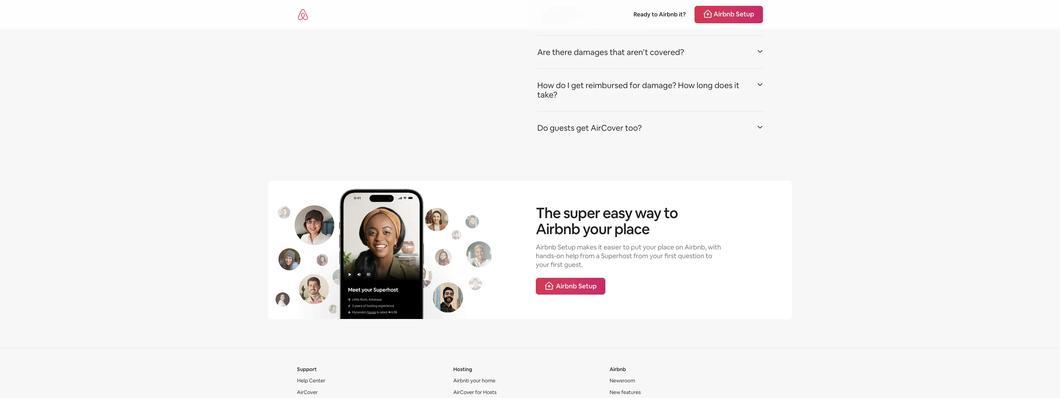 Task type: locate. For each thing, give the bounding box(es) containing it.
guest.
[[564, 260, 583, 269]]

hosting
[[454, 366, 472, 373]]

1 vertical spatial it
[[598, 243, 603, 251]]

super
[[564, 204, 600, 222]]

on right place
[[676, 243, 684, 251]]

there
[[552, 47, 572, 57]]

your place
[[583, 220, 650, 239]]

0 vertical spatial setup
[[736, 10, 755, 18]]

0 vertical spatial it
[[735, 80, 740, 90]]

first
[[665, 252, 677, 260], [551, 260, 563, 269]]

aircover for aircover for hosts
[[454, 389, 474, 396]]

0 vertical spatial airbnb setup link
[[695, 6, 763, 23]]

airbnb inside the super easy way to airbnb your place
[[536, 220, 580, 239]]

0 horizontal spatial it
[[598, 243, 603, 251]]

it
[[735, 80, 740, 90], [598, 243, 603, 251]]

0 vertical spatial for
[[630, 80, 641, 90]]

0 horizontal spatial setup
[[558, 243, 576, 251]]

hands-
[[536, 252, 557, 260]]

easy
[[603, 204, 633, 222]]

it right does
[[735, 80, 740, 90]]

get right guests
[[577, 123, 589, 133]]

the super easy way to airbnb your place
[[536, 204, 678, 239]]

get
[[571, 80, 584, 90], [577, 123, 589, 133]]

airbnb setup link
[[695, 6, 763, 23], [536, 278, 606, 295]]

for
[[630, 80, 641, 90], [475, 389, 482, 396]]

1 vertical spatial on
[[557, 252, 564, 260]]

hosts
[[483, 389, 497, 396]]

long
[[697, 80, 713, 90]]

it inside how do i get reimbursed for damage? how long does it take?
[[735, 80, 740, 90]]

help
[[297, 377, 308, 384]]

are there damages that aren't covered? button
[[538, 39, 763, 66]]

1 horizontal spatial for
[[630, 80, 641, 90]]

center
[[309, 377, 325, 384]]

home
[[482, 377, 496, 384]]

a
[[596, 252, 600, 260]]

0 vertical spatial airbnb setup
[[714, 10, 755, 18]]

aircover for hosts link
[[454, 389, 497, 396]]

superhost
[[601, 252, 632, 260]]

2 horizontal spatial aircover
[[591, 123, 624, 133]]

on left help
[[557, 252, 564, 260]]

1 horizontal spatial aircover
[[454, 389, 474, 396]]

on
[[676, 243, 684, 251], [557, 252, 564, 260]]

0 horizontal spatial for
[[475, 389, 482, 396]]

damage?
[[642, 80, 677, 90]]

0 horizontal spatial from
[[580, 252, 595, 260]]

do guests get aircover too?
[[538, 123, 642, 133]]

it up a
[[598, 243, 603, 251]]

how
[[538, 80, 554, 90], [678, 80, 695, 90]]

from
[[580, 252, 595, 260], [634, 252, 649, 260]]

setup
[[736, 10, 755, 18], [558, 243, 576, 251], [579, 282, 597, 290]]

1 horizontal spatial it
[[735, 80, 740, 90]]

airbnb your home link
[[454, 377, 496, 384]]

0 horizontal spatial how
[[538, 80, 554, 90]]

0 horizontal spatial aircover
[[297, 389, 318, 396]]

aircover left too? on the top right of the page
[[591, 123, 624, 133]]

0 vertical spatial get
[[571, 80, 584, 90]]

0 horizontal spatial first
[[551, 260, 563, 269]]

how left long
[[678, 80, 695, 90]]

0 horizontal spatial airbnb setup link
[[536, 278, 606, 295]]

1 vertical spatial for
[[475, 389, 482, 396]]

a smiling superhost in the airbnb app. text informs us that her name is myranda, she has three years' experience hosting in little rock, and her airbnb rating is 4.96 stars out of 5. image
[[268, 181, 498, 319], [268, 181, 498, 319]]

1 horizontal spatial setup
[[579, 282, 597, 290]]

get right i
[[571, 80, 584, 90]]

your
[[643, 243, 657, 251], [650, 252, 663, 260], [536, 260, 550, 269], [471, 377, 481, 384]]

for left damage?
[[630, 80, 641, 90]]

guests
[[550, 123, 575, 133]]

for left hosts
[[475, 389, 482, 396]]

to right ready
[[652, 11, 658, 18]]

your down hands-
[[536, 260, 550, 269]]

get inside how do i get reimbursed for damage? how long does it take?
[[571, 80, 584, 90]]

1 horizontal spatial from
[[634, 252, 649, 260]]

to
[[652, 11, 658, 18], [664, 204, 678, 222], [623, 243, 630, 251], [706, 252, 713, 260]]

first down place
[[665, 252, 677, 260]]

1 horizontal spatial how
[[678, 80, 695, 90]]

how left do
[[538, 80, 554, 90]]

1 horizontal spatial airbnb setup
[[714, 10, 755, 18]]

airbnb setup for bottommost the airbnb setup "link"
[[556, 282, 597, 290]]

airbnb setup for the rightmost the airbnb setup "link"
[[714, 10, 755, 18]]

to right way
[[664, 204, 678, 222]]

question
[[678, 252, 705, 260]]

first down hands-
[[551, 260, 563, 269]]

aircover down "airbnb your home" link at the left of the page
[[454, 389, 474, 396]]

0 vertical spatial on
[[676, 243, 684, 251]]

from down put
[[634, 252, 649, 260]]

airbnb setup
[[714, 10, 755, 18], [556, 282, 597, 290]]

1 vertical spatial airbnb setup
[[556, 282, 597, 290]]

1 vertical spatial setup
[[558, 243, 576, 251]]

airbnb
[[714, 10, 735, 18], [659, 11, 678, 18], [536, 220, 580, 239], [536, 243, 557, 251], [556, 282, 577, 290], [610, 366, 626, 373], [454, 377, 469, 384]]

aircover
[[591, 123, 624, 133], [297, 389, 318, 396], [454, 389, 474, 396]]

2 from from the left
[[634, 252, 649, 260]]

way
[[635, 204, 661, 222]]

aircover down the "help center"
[[297, 389, 318, 396]]

0 vertical spatial first
[[665, 252, 677, 260]]

from down the makes
[[580, 252, 595, 260]]

2 horizontal spatial setup
[[736, 10, 755, 18]]

0 horizontal spatial on
[[557, 252, 564, 260]]

0 horizontal spatial airbnb setup
[[556, 282, 597, 290]]



Task type: describe. For each thing, give the bounding box(es) containing it.
aircover for hosts
[[454, 389, 497, 396]]

how do i get reimbursed for damage? how long does it take?
[[538, 80, 740, 100]]

2 how from the left
[[678, 80, 695, 90]]

too?
[[625, 123, 642, 133]]

1 horizontal spatial on
[[676, 243, 684, 251]]

aircover for aircover "link"
[[297, 389, 318, 396]]

help center
[[297, 377, 325, 384]]

ready to airbnb it?
[[634, 11, 686, 18]]

your right put
[[643, 243, 657, 251]]

airbnb,
[[685, 243, 707, 251]]

setup inside airbnb setup makes it easier to put your place on airbnb, with hands-on help from a superhost from your first question to your first guest.
[[558, 243, 576, 251]]

that
[[610, 47, 625, 57]]

place
[[658, 243, 674, 251]]

do
[[556, 80, 566, 90]]

1 how from the left
[[538, 80, 554, 90]]

are
[[538, 47, 551, 57]]

1 vertical spatial first
[[551, 260, 563, 269]]

take?
[[538, 90, 558, 100]]

newsroom link
[[610, 377, 635, 384]]

1 horizontal spatial first
[[665, 252, 677, 260]]

it?
[[679, 11, 686, 18]]

put
[[631, 243, 642, 251]]

the
[[536, 204, 561, 222]]

does
[[715, 80, 733, 90]]

new
[[610, 389, 621, 396]]

makes
[[577, 243, 597, 251]]

damages
[[574, 47, 608, 57]]

1 vertical spatial get
[[577, 123, 589, 133]]

new features
[[610, 389, 641, 396]]

airbnb your home
[[454, 377, 496, 384]]

airbnb homepage image
[[297, 9, 309, 20]]

help center link
[[297, 377, 325, 384]]

i
[[568, 80, 570, 90]]

1 horizontal spatial airbnb setup link
[[695, 6, 763, 23]]

it inside airbnb setup makes it easier to put your place on airbnb, with hands-on help from a superhost from your first question to your first guest.
[[598, 243, 603, 251]]

1 vertical spatial airbnb setup link
[[536, 278, 606, 295]]

reimbursed
[[586, 80, 628, 90]]

with
[[708, 243, 721, 251]]

to down the with
[[706, 252, 713, 260]]

airbnb setup makes it easier to put your place on airbnb, with hands-on help from a superhost from your first question to your first guest.
[[536, 243, 721, 269]]

help
[[566, 252, 579, 260]]

newsroom
[[610, 377, 635, 384]]

features
[[622, 389, 641, 396]]

for inside how do i get reimbursed for damage? how long does it take?
[[630, 80, 641, 90]]

to left put
[[623, 243, 630, 251]]

ready
[[634, 11, 651, 18]]

1 from from the left
[[580, 252, 595, 260]]

airbnb inside airbnb setup makes it easier to put your place on airbnb, with hands-on help from a superhost from your first question to your first guest.
[[536, 243, 557, 251]]

easier
[[604, 243, 622, 251]]

aircover link
[[297, 389, 318, 396]]

your down place
[[650, 252, 663, 260]]

are there damages that aren't covered?
[[538, 47, 685, 57]]

your up aircover for hosts
[[471, 377, 481, 384]]

how do i get reimbursed for damage? how long does it take? button
[[538, 72, 763, 108]]

aren't
[[627, 47, 649, 57]]

support
[[297, 366, 317, 373]]

covered?
[[650, 47, 685, 57]]

aircover inside do guests get aircover too? dropdown button
[[591, 123, 624, 133]]

do guests get aircover too? button
[[538, 114, 763, 141]]

do
[[538, 123, 548, 133]]

to inside the super easy way to airbnb your place
[[664, 204, 678, 222]]

new features link
[[610, 389, 641, 396]]

2 vertical spatial setup
[[579, 282, 597, 290]]



Task type: vqa. For each thing, say whether or not it's contained in the screenshot.
rightmost 15
no



